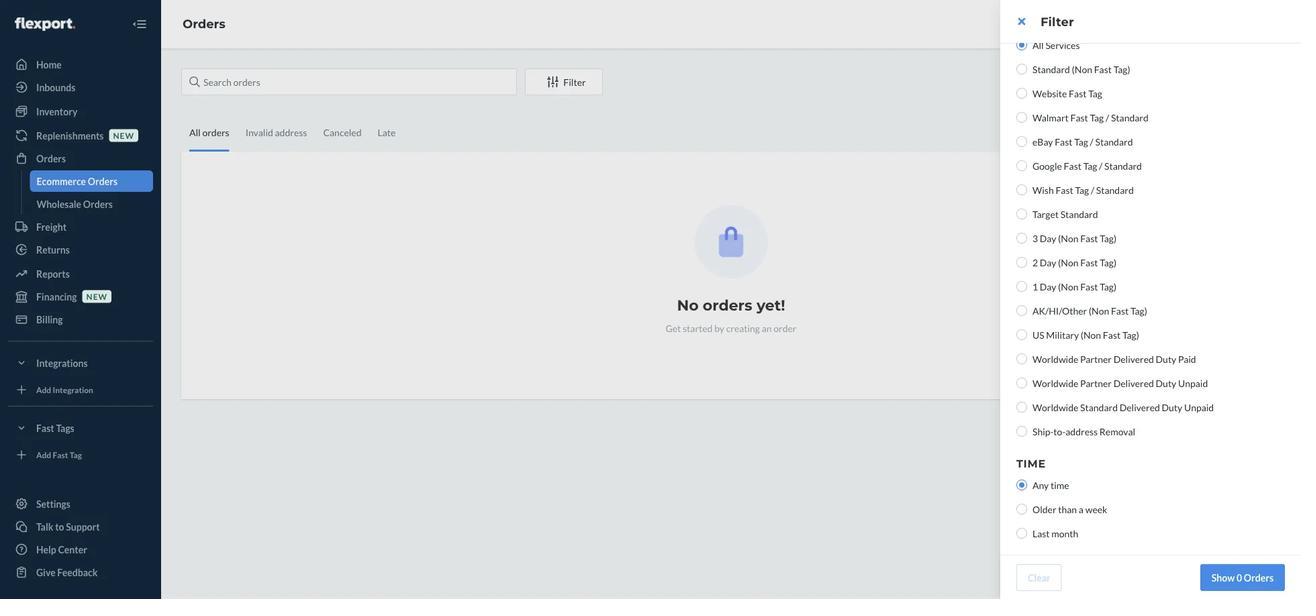 Task type: describe. For each thing, give the bounding box(es) containing it.
tag for ebay
[[1075, 136, 1089, 147]]

fast right wish in the top right of the page
[[1056, 184, 1074, 196]]

partner for worldwide partner delivered duty unpaid
[[1081, 378, 1112, 389]]

tag) for 2 day (non fast tag)
[[1100, 257, 1117, 268]]

orders
[[1245, 573, 1274, 584]]

tag for google
[[1084, 160, 1098, 172]]

delivered for worldwide partner delivered duty paid
[[1114, 354, 1155, 365]]

clear
[[1028, 573, 1051, 584]]

worldwide partner delivered duty unpaid
[[1033, 378, 1209, 389]]

show 0 orders button
[[1201, 565, 1286, 592]]

fast up ak/hi/other (non fast tag)
[[1081, 281, 1099, 293]]

any
[[1033, 480, 1049, 491]]

standard down the google fast tag / standard
[[1097, 184, 1134, 196]]

wish fast tag / standard
[[1033, 184, 1134, 196]]

fast right google
[[1064, 160, 1082, 172]]

tag for website
[[1089, 88, 1103, 99]]

ship-to-address removal
[[1033, 426, 1136, 438]]

day for 3
[[1040, 233, 1057, 244]]

target standard
[[1033, 209, 1099, 220]]

(non for 2
[[1059, 257, 1079, 268]]

to-
[[1054, 426, 1066, 438]]

worldwide standard delivered duty unpaid
[[1033, 402, 1215, 413]]

fast up worldwide partner delivered duty paid at the right bottom of the page
[[1104, 330, 1121, 341]]

duty for worldwide standard delivered duty unpaid
[[1163, 402, 1183, 413]]

show 0 orders
[[1212, 573, 1274, 584]]

unpaid for worldwide standard delivered duty unpaid
[[1185, 402, 1215, 413]]

than
[[1059, 504, 1078, 516]]

worldwide for worldwide standard delivered duty unpaid
[[1033, 402, 1079, 413]]

duty for worldwide partner delivered duty paid
[[1156, 354, 1177, 365]]

fast down standard (non fast tag)
[[1070, 88, 1087, 99]]

paid
[[1179, 354, 1197, 365]]

website fast tag
[[1033, 88, 1103, 99]]

close image
[[1019, 16, 1026, 27]]

standard down wish fast tag / standard
[[1061, 209, 1099, 220]]

walmart
[[1033, 112, 1069, 123]]

last month
[[1033, 528, 1079, 540]]

worldwide for worldwide partner delivered duty paid
[[1033, 354, 1079, 365]]

ak/hi/other (non fast tag)
[[1033, 305, 1148, 317]]

standard up ebay fast tag / standard
[[1112, 112, 1149, 123]]

older than a week
[[1033, 504, 1108, 516]]

delivered for worldwide standard delivered duty unpaid
[[1120, 402, 1161, 413]]

fast up us military (non fast tag)
[[1112, 305, 1129, 317]]

2 day (non fast tag)
[[1033, 257, 1117, 268]]

1 day (non fast tag)
[[1033, 281, 1117, 293]]

a
[[1079, 504, 1084, 516]]

ak/hi/other
[[1033, 305, 1088, 317]]

partner for worldwide partner delivered duty paid
[[1081, 354, 1112, 365]]

tag for walmart
[[1091, 112, 1105, 123]]

walmart fast tag / standard
[[1033, 112, 1149, 123]]

removal
[[1100, 426, 1136, 438]]

wish
[[1033, 184, 1054, 196]]

delivered for worldwide partner delivered duty unpaid
[[1114, 378, 1155, 389]]

target
[[1033, 209, 1059, 220]]

tag for wish
[[1076, 184, 1090, 196]]

unpaid for worldwide partner delivered duty unpaid
[[1179, 378, 1209, 389]]

month
[[1052, 528, 1079, 540]]

tag) for us military (non fast tag)
[[1123, 330, 1140, 341]]

3 day (non fast tag)
[[1033, 233, 1117, 244]]



Task type: vqa. For each thing, say whether or not it's contained in the screenshot.
Flexport logo on the left top of the page
no



Task type: locate. For each thing, give the bounding box(es) containing it.
(non for 3
[[1059, 233, 1079, 244]]

ebay
[[1033, 136, 1054, 147]]

ebay fast tag / standard
[[1033, 136, 1134, 147]]

/ for wish
[[1092, 184, 1095, 196]]

0 vertical spatial partner
[[1081, 354, 1112, 365]]

older
[[1033, 504, 1057, 516]]

day right 2
[[1040, 257, 1057, 268]]

standard (non fast tag)
[[1033, 63, 1131, 75]]

unpaid
[[1179, 378, 1209, 389], [1185, 402, 1215, 413]]

(non down 2 day (non fast tag)
[[1059, 281, 1079, 293]]

0
[[1237, 573, 1243, 584]]

(non
[[1073, 63, 1093, 75], [1059, 233, 1079, 244], [1059, 257, 1079, 268], [1059, 281, 1079, 293], [1090, 305, 1110, 317], [1081, 330, 1102, 341]]

0 vertical spatial duty
[[1156, 354, 1177, 365]]

us
[[1033, 330, 1045, 341]]

1 worldwide from the top
[[1033, 354, 1079, 365]]

week
[[1086, 504, 1108, 516]]

day for 2
[[1040, 257, 1057, 268]]

fast up website fast tag
[[1095, 63, 1112, 75]]

address
[[1066, 426, 1098, 438]]

None radio
[[1017, 40, 1028, 50], [1017, 64, 1028, 75], [1017, 88, 1028, 99], [1017, 161, 1028, 171], [1017, 306, 1028, 316], [1017, 378, 1028, 389], [1017, 480, 1028, 491], [1017, 504, 1028, 515], [1017, 529, 1028, 539], [1017, 40, 1028, 50], [1017, 64, 1028, 75], [1017, 88, 1028, 99], [1017, 161, 1028, 171], [1017, 306, 1028, 316], [1017, 378, 1028, 389], [1017, 480, 1028, 491], [1017, 504, 1028, 515], [1017, 529, 1028, 539]]

3
[[1033, 233, 1039, 244]]

day for 1
[[1040, 281, 1057, 293]]

clear button
[[1017, 565, 1063, 592]]

/ for walmart
[[1106, 112, 1110, 123]]

duty
[[1156, 354, 1177, 365], [1156, 378, 1177, 389], [1163, 402, 1183, 413]]

2 partner from the top
[[1081, 378, 1112, 389]]

all
[[1033, 39, 1044, 51]]

us military (non fast tag)
[[1033, 330, 1140, 341]]

2
[[1033, 257, 1039, 268]]

2 vertical spatial delivered
[[1120, 402, 1161, 413]]

day right 1
[[1040, 281, 1057, 293]]

fast up 2 day (non fast tag)
[[1081, 233, 1099, 244]]

tag up the google fast tag / standard
[[1075, 136, 1089, 147]]

tag) for 1 day (non fast tag)
[[1100, 281, 1117, 293]]

delivered up worldwide standard delivered duty unpaid
[[1114, 378, 1155, 389]]

standard up website
[[1033, 63, 1071, 75]]

1 vertical spatial worldwide
[[1033, 378, 1079, 389]]

3 day from the top
[[1040, 281, 1057, 293]]

/ down the google fast tag / standard
[[1092, 184, 1095, 196]]

1 vertical spatial partner
[[1081, 378, 1112, 389]]

0 vertical spatial delivered
[[1114, 354, 1155, 365]]

last
[[1033, 528, 1050, 540]]

duty left paid
[[1156, 354, 1177, 365]]

1 day from the top
[[1040, 233, 1057, 244]]

tag
[[1089, 88, 1103, 99], [1091, 112, 1105, 123], [1075, 136, 1089, 147], [1084, 160, 1098, 172], [1076, 184, 1090, 196]]

duty for worldwide partner delivered duty unpaid
[[1156, 378, 1177, 389]]

None radio
[[1017, 112, 1028, 123], [1017, 136, 1028, 147], [1017, 185, 1028, 195], [1017, 209, 1028, 220], [1017, 233, 1028, 244], [1017, 257, 1028, 268], [1017, 281, 1028, 292], [1017, 330, 1028, 341], [1017, 354, 1028, 365], [1017, 402, 1028, 413], [1017, 427, 1028, 437], [1017, 112, 1028, 123], [1017, 136, 1028, 147], [1017, 185, 1028, 195], [1017, 209, 1028, 220], [1017, 233, 1028, 244], [1017, 257, 1028, 268], [1017, 281, 1028, 292], [1017, 330, 1028, 341], [1017, 354, 1028, 365], [1017, 402, 1028, 413], [1017, 427, 1028, 437]]

/ for google
[[1100, 160, 1103, 172]]

(non down ak/hi/other (non fast tag)
[[1081, 330, 1102, 341]]

0 vertical spatial day
[[1040, 233, 1057, 244]]

(non down target standard in the top right of the page
[[1059, 233, 1079, 244]]

1 vertical spatial unpaid
[[1185, 402, 1215, 413]]

filter
[[1041, 14, 1075, 29]]

(non for us
[[1081, 330, 1102, 341]]

2 vertical spatial day
[[1040, 281, 1057, 293]]

0 vertical spatial worldwide
[[1033, 354, 1079, 365]]

1 vertical spatial day
[[1040, 257, 1057, 268]]

0 vertical spatial unpaid
[[1179, 378, 1209, 389]]

standard up the ship-to-address removal
[[1081, 402, 1118, 413]]

standard up wish fast tag / standard
[[1105, 160, 1143, 172]]

worldwide for worldwide partner delivered duty unpaid
[[1033, 378, 1079, 389]]

tag up walmart fast tag / standard
[[1089, 88, 1103, 99]]

tag up ebay fast tag / standard
[[1091, 112, 1105, 123]]

day
[[1040, 233, 1057, 244], [1040, 257, 1057, 268], [1040, 281, 1057, 293]]

/
[[1106, 112, 1110, 123], [1091, 136, 1094, 147], [1100, 160, 1103, 172], [1092, 184, 1095, 196]]

partner down worldwide partner delivered duty paid at the right bottom of the page
[[1081, 378, 1112, 389]]

google
[[1033, 160, 1063, 172]]

google fast tag / standard
[[1033, 160, 1143, 172]]

worldwide
[[1033, 354, 1079, 365], [1033, 378, 1079, 389], [1033, 402, 1079, 413]]

2 day from the top
[[1040, 257, 1057, 268]]

2 vertical spatial worldwide
[[1033, 402, 1079, 413]]

standard
[[1033, 63, 1071, 75], [1112, 112, 1149, 123], [1096, 136, 1134, 147], [1105, 160, 1143, 172], [1097, 184, 1134, 196], [1061, 209, 1099, 220], [1081, 402, 1118, 413]]

1
[[1033, 281, 1039, 293]]

tag) for 3 day (non fast tag)
[[1100, 233, 1117, 244]]

ship-
[[1033, 426, 1054, 438]]

fast right ebay at the right top of the page
[[1055, 136, 1073, 147]]

time
[[1051, 480, 1070, 491]]

duty down paid
[[1163, 402, 1183, 413]]

/ down walmart fast tag / standard
[[1091, 136, 1094, 147]]

show
[[1212, 573, 1236, 584]]

all services
[[1033, 39, 1081, 51]]

(non up website fast tag
[[1073, 63, 1093, 75]]

3 worldwide from the top
[[1033, 402, 1079, 413]]

fast up ebay fast tag / standard
[[1071, 112, 1089, 123]]

delivered up the worldwide partner delivered duty unpaid
[[1114, 354, 1155, 365]]

2 worldwide from the top
[[1033, 378, 1079, 389]]

worldwide partner delivered duty paid
[[1033, 354, 1197, 365]]

any time
[[1033, 480, 1070, 491]]

fast up 1 day (non fast tag)
[[1081, 257, 1099, 268]]

website
[[1033, 88, 1068, 99]]

services
[[1046, 39, 1081, 51]]

(non for 1
[[1059, 281, 1079, 293]]

fast
[[1095, 63, 1112, 75], [1070, 88, 1087, 99], [1071, 112, 1089, 123], [1055, 136, 1073, 147], [1064, 160, 1082, 172], [1056, 184, 1074, 196], [1081, 233, 1099, 244], [1081, 257, 1099, 268], [1081, 281, 1099, 293], [1112, 305, 1129, 317], [1104, 330, 1121, 341]]

(non up us military (non fast tag)
[[1090, 305, 1110, 317]]

tag up wish fast tag / standard
[[1084, 160, 1098, 172]]

tag)
[[1114, 63, 1131, 75], [1100, 233, 1117, 244], [1100, 257, 1117, 268], [1100, 281, 1117, 293], [1131, 305, 1148, 317], [1123, 330, 1140, 341]]

tag down the google fast tag / standard
[[1076, 184, 1090, 196]]

2 vertical spatial duty
[[1163, 402, 1183, 413]]

duty up worldwide standard delivered duty unpaid
[[1156, 378, 1177, 389]]

/ up ebay fast tag / standard
[[1106, 112, 1110, 123]]

military
[[1047, 330, 1080, 341]]

delivered down the worldwide partner delivered duty unpaid
[[1120, 402, 1161, 413]]

/ up wish fast tag / standard
[[1100, 160, 1103, 172]]

1 partner from the top
[[1081, 354, 1112, 365]]

1 vertical spatial delivered
[[1114, 378, 1155, 389]]

1 vertical spatial duty
[[1156, 378, 1177, 389]]

time
[[1017, 457, 1047, 471]]

/ for ebay
[[1091, 136, 1094, 147]]

standard down walmart fast tag / standard
[[1096, 136, 1134, 147]]

partner down us military (non fast tag)
[[1081, 354, 1112, 365]]

(non up 1 day (non fast tag)
[[1059, 257, 1079, 268]]

delivered
[[1114, 354, 1155, 365], [1114, 378, 1155, 389], [1120, 402, 1161, 413]]

day right 3
[[1040, 233, 1057, 244]]

partner
[[1081, 354, 1112, 365], [1081, 378, 1112, 389]]



